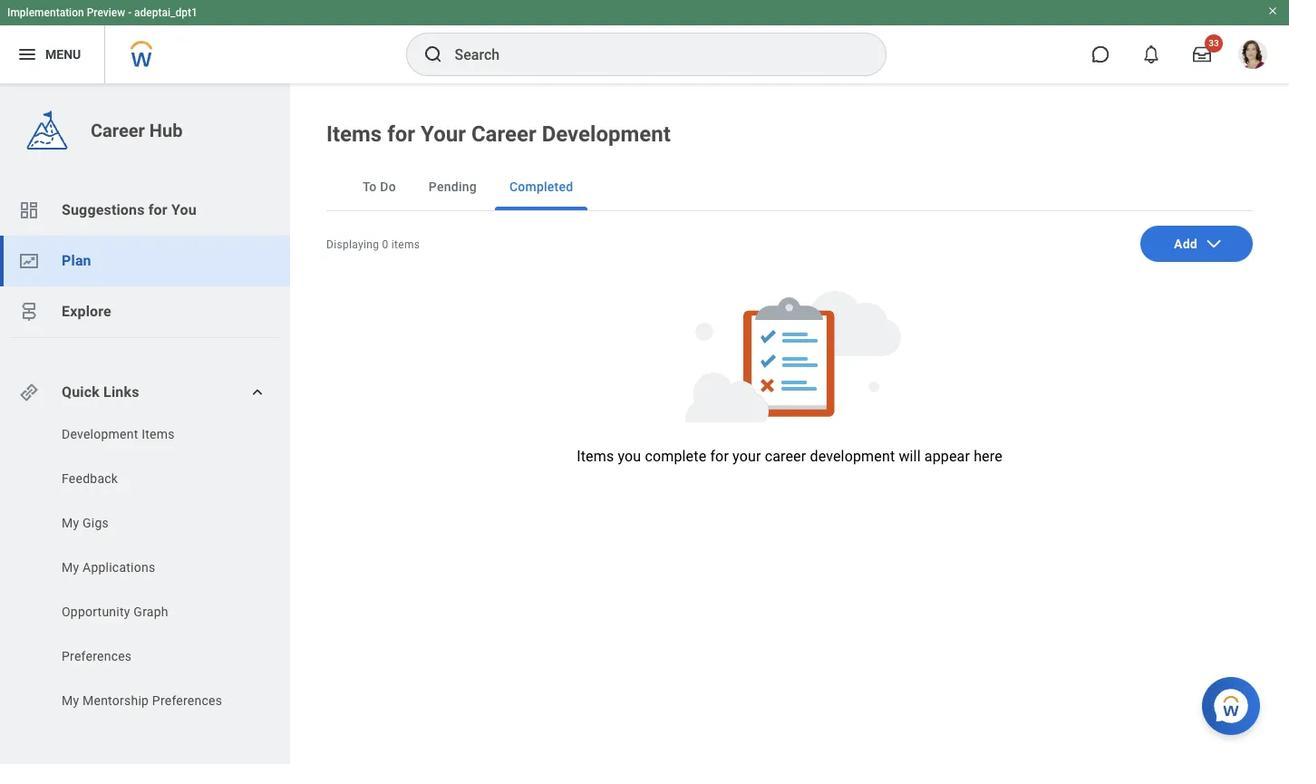 Task type: describe. For each thing, give the bounding box(es) containing it.
quick links
[[62, 384, 139, 401]]

my gigs link
[[60, 514, 246, 532]]

career hub
[[91, 120, 183, 141]]

items for items you complete for your career development will appear here
[[577, 448, 614, 465]]

implementation preview -   adeptai_dpt1
[[7, 6, 198, 19]]

explore link
[[0, 287, 290, 337]]

1 horizontal spatial career
[[471, 122, 537, 147]]

graph
[[134, 605, 168, 619]]

development items link
[[60, 425, 246, 443]]

plan link
[[0, 236, 290, 287]]

Search Workday  search field
[[455, 34, 848, 74]]

33
[[1209, 38, 1219, 48]]

development items
[[62, 427, 175, 442]]

2 vertical spatial for
[[710, 448, 729, 465]]

will
[[899, 448, 921, 465]]

my for my gigs
[[62, 516, 79, 530]]

appear
[[925, 448, 970, 465]]

opportunity graph
[[62, 605, 168, 619]]

suggestions for you link
[[0, 185, 290, 236]]

to do
[[363, 180, 396, 194]]

items
[[392, 238, 420, 251]]

opportunity
[[62, 605, 130, 619]]

0
[[382, 238, 389, 251]]

my mentorship preferences
[[62, 694, 222, 708]]

items inside development items link
[[142, 427, 175, 442]]

development inside list
[[62, 427, 138, 442]]

menu banner
[[0, 0, 1289, 83]]

complete
[[645, 448, 707, 465]]

suggestions for you
[[62, 201, 197, 219]]

pending
[[429, 180, 477, 194]]

chevron down image
[[1205, 235, 1223, 253]]

mentorship
[[83, 694, 149, 708]]

quick
[[62, 384, 100, 401]]

preferences link
[[60, 647, 246, 666]]

-
[[128, 6, 132, 19]]

displaying
[[326, 238, 379, 251]]

my applications
[[62, 560, 155, 575]]

menu
[[45, 47, 81, 61]]

0 horizontal spatial career
[[91, 120, 145, 141]]

add
[[1174, 237, 1198, 251]]

your
[[733, 448, 761, 465]]

suggestions
[[62, 201, 145, 219]]

explore
[[62, 303, 111, 320]]

your
[[421, 122, 466, 147]]

feedback
[[62, 472, 118, 486]]

completed
[[510, 180, 573, 194]]

0 vertical spatial preferences
[[62, 649, 132, 664]]

list containing suggestions for you
[[0, 185, 290, 337]]

quick links element
[[18, 375, 276, 411]]

for for your
[[387, 122, 415, 147]]

links
[[103, 384, 139, 401]]

my gigs
[[62, 516, 109, 530]]

notifications large image
[[1143, 45, 1161, 63]]

menu button
[[0, 25, 105, 83]]

close environment banner image
[[1268, 5, 1279, 16]]

hub
[[149, 120, 183, 141]]

you
[[618, 448, 641, 465]]



Task type: locate. For each thing, give the bounding box(es) containing it.
0 vertical spatial items
[[326, 122, 382, 147]]

0 vertical spatial for
[[387, 122, 415, 147]]

for inside the suggestions for you link
[[148, 201, 168, 219]]

33 button
[[1182, 34, 1223, 74]]

1 vertical spatial development
[[62, 427, 138, 442]]

2 my from the top
[[62, 560, 79, 575]]

development
[[810, 448, 895, 465]]

items up 'to'
[[326, 122, 382, 147]]

inbox large image
[[1193, 45, 1212, 63]]

add button
[[1141, 226, 1253, 262]]

career left hub
[[91, 120, 145, 141]]

1 vertical spatial for
[[148, 201, 168, 219]]

onboarding home image
[[18, 250, 40, 272]]

1 my from the top
[[62, 516, 79, 530]]

my down "my gigs"
[[62, 560, 79, 575]]

2 vertical spatial my
[[62, 694, 79, 708]]

timeline milestone image
[[18, 301, 40, 323]]

1 horizontal spatial items
[[326, 122, 382, 147]]

my applications link
[[60, 559, 246, 577]]

do
[[380, 180, 396, 194]]

1 list from the top
[[0, 185, 290, 337]]

my mentorship preferences link
[[60, 692, 246, 710]]

0 vertical spatial list
[[0, 185, 290, 337]]

3 my from the top
[[62, 694, 79, 708]]

0 vertical spatial my
[[62, 516, 79, 530]]

preferences down opportunity
[[62, 649, 132, 664]]

development down quick links
[[62, 427, 138, 442]]

items down quick links element
[[142, 427, 175, 442]]

displaying 0 items
[[326, 238, 420, 251]]

1 vertical spatial my
[[62, 560, 79, 575]]

development
[[542, 122, 671, 147], [62, 427, 138, 442]]

items
[[326, 122, 382, 147], [142, 427, 175, 442], [577, 448, 614, 465]]

for for you
[[148, 201, 168, 219]]

feedback link
[[60, 470, 246, 488]]

to
[[363, 180, 377, 194]]

tab list containing to do
[[326, 163, 1253, 211]]

1 vertical spatial preferences
[[152, 694, 222, 708]]

0 horizontal spatial preferences
[[62, 649, 132, 664]]

for
[[387, 122, 415, 147], [148, 201, 168, 219], [710, 448, 729, 465]]

career
[[91, 120, 145, 141], [471, 122, 537, 147]]

my for my mentorship preferences
[[62, 694, 79, 708]]

0 horizontal spatial for
[[148, 201, 168, 219]]

you
[[171, 201, 197, 219]]

list
[[0, 185, 290, 337], [0, 425, 290, 715]]

my left gigs
[[62, 516, 79, 530]]

1 horizontal spatial for
[[387, 122, 415, 147]]

items for items for your career development
[[326, 122, 382, 147]]

profile logan mcneil image
[[1239, 40, 1268, 73]]

dashboard image
[[18, 199, 40, 221]]

0 vertical spatial development
[[542, 122, 671, 147]]

career right your
[[471, 122, 537, 147]]

1 vertical spatial list
[[0, 425, 290, 715]]

plan
[[62, 252, 91, 269]]

my for my applications
[[62, 560, 79, 575]]

tab list
[[326, 163, 1253, 211]]

chevron up small image
[[248, 384, 267, 402]]

preview
[[87, 6, 125, 19]]

pending button
[[414, 163, 491, 210]]

my left mentorship
[[62, 694, 79, 708]]

0 horizontal spatial development
[[62, 427, 138, 442]]

2 vertical spatial items
[[577, 448, 614, 465]]

here
[[974, 448, 1003, 465]]

implementation
[[7, 6, 84, 19]]

2 horizontal spatial for
[[710, 448, 729, 465]]

1 horizontal spatial preferences
[[152, 694, 222, 708]]

opportunity graph link
[[60, 603, 246, 621]]

items left the you
[[577, 448, 614, 465]]

career
[[765, 448, 806, 465]]

list containing development items
[[0, 425, 290, 715]]

items you complete for your career development will appear here
[[577, 448, 1003, 465]]

1 vertical spatial items
[[142, 427, 175, 442]]

to do button
[[348, 163, 411, 210]]

0 horizontal spatial items
[[142, 427, 175, 442]]

gigs
[[83, 516, 109, 530]]

my
[[62, 516, 79, 530], [62, 560, 79, 575], [62, 694, 79, 708]]

justify image
[[16, 44, 38, 65]]

1 horizontal spatial development
[[542, 122, 671, 147]]

2 list from the top
[[0, 425, 290, 715]]

completed button
[[495, 163, 588, 210]]

development up completed button
[[542, 122, 671, 147]]

applications
[[83, 560, 155, 575]]

2 horizontal spatial items
[[577, 448, 614, 465]]

adeptai_dpt1
[[134, 6, 198, 19]]

search image
[[422, 44, 444, 65]]

link image
[[18, 382, 40, 404]]

preferences
[[62, 649, 132, 664], [152, 694, 222, 708]]

preferences down preferences link
[[152, 694, 222, 708]]

items for your career development
[[326, 122, 671, 147]]



Task type: vqa. For each thing, say whether or not it's contained in the screenshot.
Add dropdown button
yes



